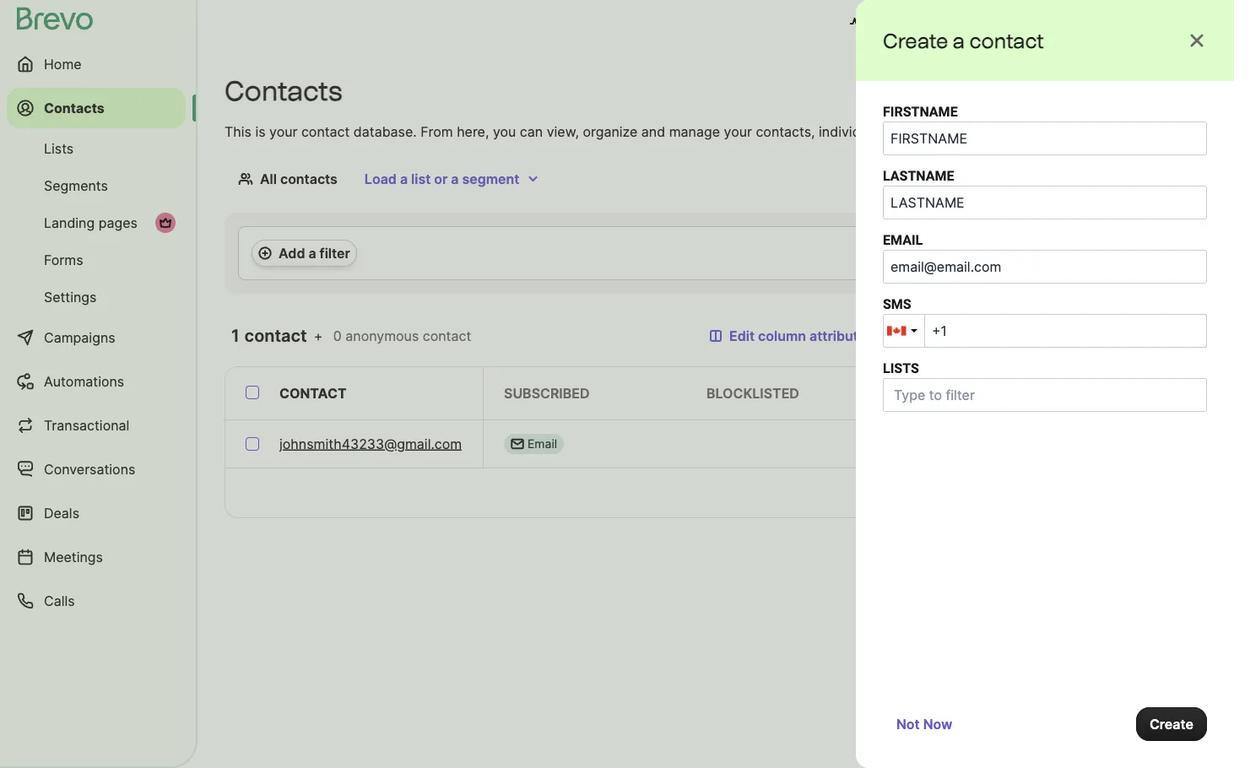 Task type: vqa. For each thing, say whether or not it's contained in the screenshot.
the leftmost CREATE A CONTACT
yes



Task type: describe. For each thing, give the bounding box(es) containing it.
page
[[925, 485, 957, 501]]

segments
[[44, 177, 108, 194]]

edit column attributes
[[730, 328, 874, 344]]

1
[[231, 325, 240, 346]]

contacts link
[[7, 88, 186, 128]]

transactional
[[44, 417, 129, 434]]

1 horizontal spatial or
[[894, 123, 907, 140]]

1 vertical spatial email
[[909, 385, 951, 401]]

1 your from the left
[[269, 123, 298, 140]]

not now
[[897, 716, 953, 732]]

manage
[[669, 123, 720, 140]]

0 horizontal spatial contacts
[[44, 100, 105, 116]]

this is your contact database. from here, you can view, organize and manage your contacts, individually or as a group.
[[225, 123, 982, 140]]

forms link
[[7, 243, 186, 277]]

add
[[279, 245, 305, 261]]

a inside add a filter "button"
[[309, 245, 316, 261]]

campaigns
[[44, 329, 115, 346]]

create a contact button
[[1072, 74, 1207, 108]]

from
[[421, 123, 453, 140]]

contact inside dialog
[[970, 28, 1044, 53]]

usage
[[870, 15, 912, 32]]

create a contact dialog
[[856, 0, 1234, 768]]

landing
[[44, 214, 95, 231]]

1 vertical spatial firstname
[[1112, 385, 1190, 401]]

2 your from the left
[[724, 123, 752, 140]]

edit
[[730, 328, 755, 344]]

load a list or a segment
[[365, 171, 520, 187]]

list
[[411, 171, 431, 187]]

home
[[44, 56, 82, 72]]

meetings
[[44, 549, 103, 565]]

pages
[[99, 214, 138, 231]]

deals
[[44, 505, 79, 521]]

landing pages link
[[7, 206, 186, 240]]

import
[[947, 83, 990, 99]]

plan
[[943, 15, 971, 32]]

left___rvooi image
[[159, 216, 172, 230]]

not
[[897, 716, 920, 732]]

settings
[[44, 289, 97, 305]]

contact
[[279, 385, 347, 401]]

rows
[[862, 485, 896, 501]]

lists link
[[7, 132, 186, 165]]

a inside create a contact button
[[1133, 83, 1140, 99]]

database.
[[354, 123, 417, 140]]

johnsmith43233@gmail.com link
[[279, 434, 462, 454]]

is
[[255, 123, 266, 140]]

rows per page
[[862, 485, 957, 501]]

a inside create a contact dialog
[[953, 28, 965, 53]]

contacts for import contacts
[[993, 83, 1051, 99]]

firstname inside create a contact dialog
[[883, 103, 958, 119]]

segment
[[462, 171, 520, 187]]

individually
[[819, 123, 890, 140]]

import contacts
[[947, 83, 1051, 99]]

contact inside button
[[1144, 83, 1194, 99]]

add a filter button
[[252, 240, 357, 267]]

sms
[[883, 296, 912, 312]]

lastname
[[883, 168, 955, 184]]

home link
[[7, 44, 186, 84]]

meetings link
[[7, 537, 186, 577]]

left___c25ys image
[[511, 437, 524, 451]]



Task type: locate. For each thing, give the bounding box(es) containing it.
settings link
[[7, 280, 186, 314]]

group.
[[941, 123, 982, 140]]

landing pages
[[44, 214, 138, 231]]

and left manage
[[642, 123, 665, 140]]

blocklisted
[[707, 385, 800, 401]]

johnsmith43233@gmail.com
[[279, 436, 462, 452]]

+
[[314, 328, 323, 344]]

create button
[[1136, 708, 1207, 741]]

segments link
[[7, 169, 186, 203]]

and left 'plan'
[[915, 15, 940, 32]]

0 horizontal spatial and
[[642, 123, 665, 140]]

per
[[900, 485, 921, 501]]

all
[[260, 171, 277, 187]]

create a contact
[[883, 28, 1044, 53], [1085, 83, 1194, 99]]

2 vertical spatial create
[[1150, 716, 1194, 732]]

contacts for all contacts
[[280, 171, 338, 187]]

0 vertical spatial or
[[894, 123, 907, 140]]

subscribed
[[504, 385, 590, 401]]

conversations link
[[7, 449, 186, 490]]

0 horizontal spatial firstname
[[883, 103, 958, 119]]

contacts inside button
[[993, 83, 1051, 99]]

filter
[[320, 245, 350, 261]]

1 vertical spatial contacts
[[280, 171, 338, 187]]

Enter the FIRSTNAME field
[[883, 122, 1207, 155]]

1 vertical spatial create a contact
[[1085, 83, 1194, 99]]

not now button
[[883, 708, 966, 741]]

Enter the email address field
[[883, 250, 1207, 284]]

calls
[[44, 593, 75, 609]]

load
[[365, 171, 397, 187]]

import contacts button
[[932, 74, 1065, 108]]

0 vertical spatial and
[[915, 15, 940, 32]]

or left the as
[[894, 123, 907, 140]]

all contacts
[[260, 171, 338, 187]]

usage and plan button
[[836, 7, 984, 41]]

now
[[923, 716, 953, 732]]

as
[[911, 123, 926, 140]]

your right is at the top left of page
[[269, 123, 298, 140]]

create
[[883, 28, 948, 53], [1085, 83, 1129, 99], [1150, 716, 1194, 732]]

edit column attributes button
[[696, 319, 887, 353]]

0 horizontal spatial or
[[434, 171, 448, 187]]

forms
[[44, 252, 83, 268]]

email up sms
[[883, 232, 923, 248]]

contacts
[[225, 75, 342, 107], [44, 100, 105, 116]]

2 horizontal spatial create
[[1150, 716, 1194, 732]]

contacts up is at the top left of page
[[225, 75, 342, 107]]

automations link
[[7, 361, 186, 402]]

or right list
[[434, 171, 448, 187]]

organize
[[583, 123, 638, 140]]

email
[[528, 437, 557, 451]]

deals link
[[7, 493, 186, 534]]

or inside button
[[434, 171, 448, 187]]

firstname
[[883, 103, 958, 119], [1112, 385, 1190, 401]]

1 horizontal spatial contacts
[[993, 83, 1051, 99]]

create a contact inside button
[[1085, 83, 1194, 99]]

1 horizontal spatial and
[[915, 15, 940, 32]]

1 contact + 0 anonymous contact
[[231, 325, 471, 346]]

your right manage
[[724, 123, 752, 140]]

conversations
[[44, 461, 135, 477]]

0
[[333, 328, 342, 344]]

1 horizontal spatial firstname
[[1112, 385, 1190, 401]]

a
[[953, 28, 965, 53], [1133, 83, 1140, 99], [929, 123, 937, 140], [400, 171, 408, 187], [451, 171, 459, 187], [309, 245, 316, 261]]

0 vertical spatial firstname
[[883, 103, 958, 119]]

1 horizontal spatial contacts
[[225, 75, 342, 107]]

add a filter
[[279, 245, 350, 261]]

Search by name, email or phone number search field
[[894, 319, 1207, 353]]

attributes
[[810, 328, 874, 344]]

and
[[915, 15, 940, 32], [642, 123, 665, 140]]

lists
[[44, 140, 74, 157]]

can
[[520, 123, 543, 140]]

calls link
[[7, 581, 186, 621]]

transactional link
[[7, 405, 186, 446]]

0 vertical spatial contacts
[[993, 83, 1051, 99]]

Enter the LASTNAME field
[[883, 186, 1207, 220]]

0 vertical spatial email
[[883, 232, 923, 248]]

0 horizontal spatial create
[[883, 28, 948, 53]]

contact
[[970, 28, 1044, 53], [1144, 83, 1194, 99], [301, 123, 350, 140], [244, 325, 307, 346], [423, 328, 471, 344]]

and inside button
[[915, 15, 940, 32]]

lists
[[883, 360, 919, 376]]

view,
[[547, 123, 579, 140]]

you
[[493, 123, 516, 140]]

email inside create a contact dialog
[[883, 232, 923, 248]]

this
[[225, 123, 252, 140]]

0 horizontal spatial create a contact
[[883, 28, 1044, 53]]

0 horizontal spatial contacts
[[280, 171, 338, 187]]

contact inside 1 contact + 0 anonymous contact
[[423, 328, 471, 344]]

contacts,
[[756, 123, 815, 140]]

anonymous
[[346, 328, 419, 344]]

1 vertical spatial and
[[642, 123, 665, 140]]

0 vertical spatial create
[[883, 28, 948, 53]]

your
[[269, 123, 298, 140], [724, 123, 752, 140]]

None field
[[924, 314, 1207, 348]]

column
[[758, 328, 806, 344]]

load a list or a segment button
[[351, 162, 553, 196]]

1 horizontal spatial create
[[1085, 83, 1129, 99]]

contacts right all in the top of the page
[[280, 171, 338, 187]]

1 vertical spatial or
[[434, 171, 448, 187]]

1 vertical spatial create
[[1085, 83, 1129, 99]]

contacts
[[993, 83, 1051, 99], [280, 171, 338, 187]]

0 horizontal spatial your
[[269, 123, 298, 140]]

email down lists
[[909, 385, 951, 401]]

campaigns link
[[7, 317, 186, 358]]

Type to filter field
[[887, 382, 1053, 408]]

1 horizontal spatial your
[[724, 123, 752, 140]]

or
[[894, 123, 907, 140], [434, 171, 448, 187]]

automations
[[44, 373, 124, 390]]

contacts up enter the firstname field
[[993, 83, 1051, 99]]

usage and plan
[[870, 15, 971, 32]]

here,
[[457, 123, 489, 140]]

email
[[883, 232, 923, 248], [909, 385, 951, 401]]

create a contact inside dialog
[[883, 28, 1044, 53]]

1 horizontal spatial create a contact
[[1085, 83, 1194, 99]]

0 vertical spatial create a contact
[[883, 28, 1044, 53]]

contacts up lists
[[44, 100, 105, 116]]



